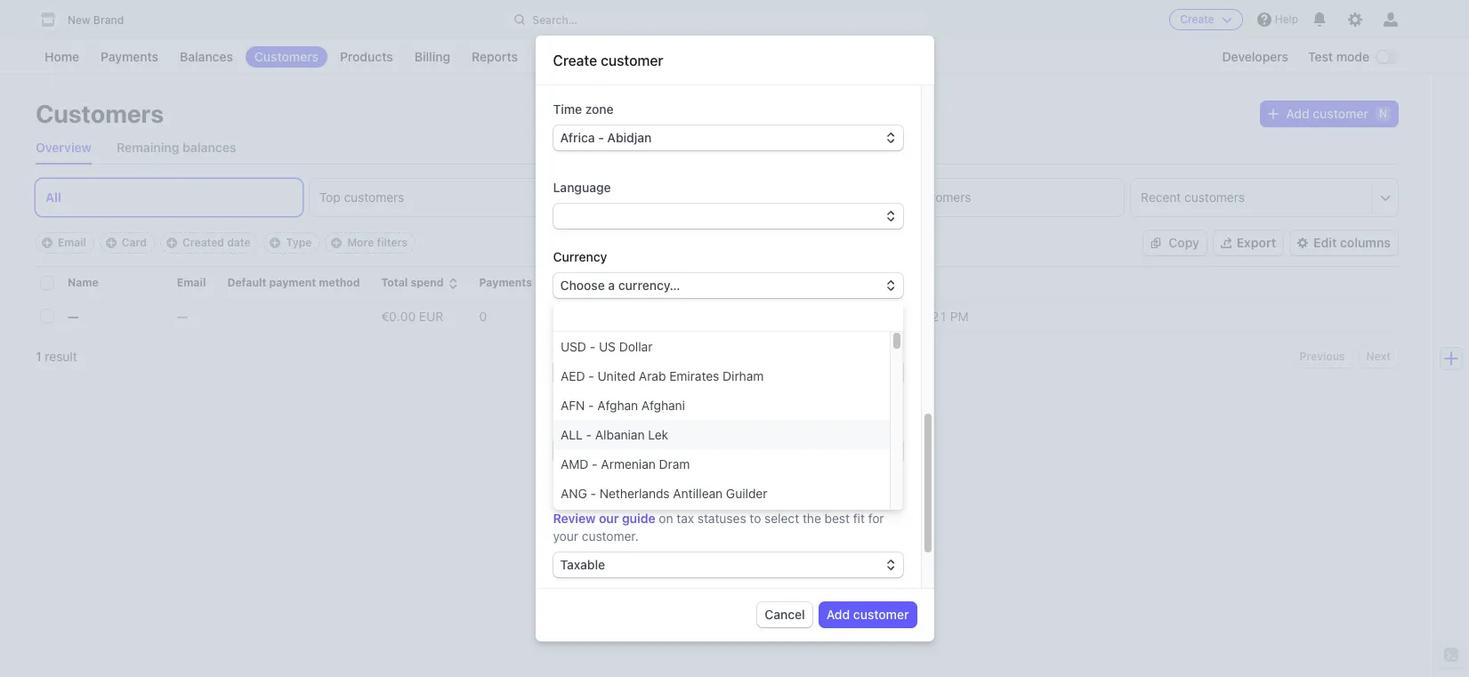 Task type: describe. For each thing, give the bounding box(es) containing it.
first-time customers link
[[584, 179, 850, 216]]

add card image
[[106, 238, 116, 248]]

reports link
[[463, 46, 527, 68]]

1 result
[[36, 349, 77, 364]]

tax status
[[553, 493, 613, 508]]

filters
[[377, 236, 408, 249]]

next for next invoice sequence
[[553, 415, 581, 430]]

review
[[553, 511, 596, 526]]

us
[[599, 339, 616, 354]]

afghan
[[598, 398, 638, 413]]

1 horizontal spatial customers
[[255, 49, 319, 64]]

recent customers link
[[1132, 179, 1373, 216]]

recent customers
[[1141, 190, 1245, 205]]

customers for recent customers
[[1185, 190, 1245, 205]]

previous button
[[1293, 346, 1353, 368]]

toolbar containing email
[[36, 232, 416, 254]]

default
[[227, 276, 267, 289]]

albanian
[[595, 427, 645, 442]]

best
[[825, 511, 850, 526]]

created for created
[[874, 276, 917, 289]]

- for afghan
[[589, 398, 594, 413]]

all - albanian lek
[[561, 427, 669, 442]]

result
[[45, 349, 77, 364]]

customers for top customers
[[344, 190, 404, 205]]

angolan
[[598, 515, 645, 531]]

currency
[[553, 249, 607, 264]]

0 vertical spatial customer
[[601, 53, 664, 69]]

aoa
[[561, 515, 586, 531]]

more button
[[602, 46, 667, 68]]

cancel button
[[758, 603, 813, 628]]

amd
[[561, 457, 589, 472]]

repeat customers
[[867, 190, 972, 205]]

review our guide
[[553, 511, 656, 526]]

previous
[[1300, 350, 1346, 363]]

repeat
[[867, 190, 908, 205]]

type
[[286, 236, 312, 249]]

customers link
[[246, 46, 328, 68]]

- for albanian
[[586, 427, 592, 442]]

name
[[68, 276, 99, 289]]

tab list containing all
[[36, 179, 1398, 216]]

balances
[[183, 140, 236, 155]]

add more filters image
[[331, 238, 342, 248]]

dirham
[[723, 369, 764, 384]]

prefix
[[598, 336, 632, 352]]

repeat customers link
[[858, 179, 1124, 216]]

afn - afghan afghani
[[561, 398, 685, 413]]

0 vertical spatial add
[[1287, 106, 1310, 121]]

created for created date
[[182, 236, 224, 249]]

payments link
[[92, 46, 167, 68]]

all
[[45, 190, 61, 205]]

on tax statuses to select the best fit for your customer.
[[553, 511, 885, 544]]

next invoice sequence
[[553, 415, 686, 430]]

lek
[[648, 427, 669, 442]]

create for create customer
[[553, 53, 597, 69]]

products link
[[331, 46, 402, 68]]

dispute
[[652, 276, 693, 289]]

statuses
[[698, 511, 747, 526]]

€0.00 eur
[[381, 308, 444, 324]]

armenian
[[601, 457, 656, 472]]

svg image inside 'copy' popup button
[[1151, 238, 1162, 248]]

connect
[[539, 49, 589, 64]]

invoice
[[584, 415, 625, 430]]

oct 17, 7:21 pm link
[[874, 301, 1398, 331]]

email inside toolbar
[[58, 236, 86, 249]]

first-
[[593, 190, 624, 205]]

new
[[68, 13, 90, 27]]

aoa - angolan kwanza
[[561, 515, 693, 531]]

time
[[553, 101, 582, 117]]

pm
[[951, 308, 969, 324]]

dollar
[[619, 339, 653, 354]]

balances link
[[171, 46, 242, 68]]

top customers
[[319, 190, 404, 205]]

edit
[[1314, 235, 1337, 250]]

guide
[[622, 511, 656, 526]]

choose a currency…
[[560, 278, 680, 293]]

top customers link
[[310, 179, 576, 216]]

export button
[[1214, 231, 1284, 255]]

open overflow menu image
[[1381, 192, 1391, 203]]

Select Item checkbox
[[41, 310, 53, 322]]

payment
[[269, 276, 316, 289]]

more filters
[[348, 236, 408, 249]]

review our guide link
[[553, 511, 656, 526]]

products
[[340, 49, 393, 64]]

all link
[[36, 179, 302, 216]]

africa - abidjan button
[[553, 126, 903, 150]]

— for 2nd the — link from the right
[[68, 308, 79, 324]]

spend
[[411, 276, 444, 289]]

choose a currency… button
[[553, 273, 903, 298]]

- for united
[[589, 369, 594, 384]]

next for next
[[1367, 350, 1391, 363]]

losses
[[696, 276, 730, 289]]

oct
[[874, 308, 895, 324]]

refunds
[[568, 276, 612, 289]]

Search… search field
[[504, 8, 930, 31]]

brand
[[93, 13, 124, 27]]

home link
[[36, 46, 88, 68]]

your
[[553, 529, 579, 544]]

- for us
[[590, 339, 596, 354]]

2 customers from the left
[[652, 190, 713, 205]]

customers for repeat customers
[[911, 190, 972, 205]]

invoice
[[553, 336, 595, 352]]

abidjan
[[607, 130, 652, 145]]

default payment method
[[227, 276, 360, 289]]

add email image
[[42, 238, 53, 248]]

remaining
[[117, 140, 179, 155]]

add customer inside button
[[827, 607, 909, 622]]

language
[[553, 180, 611, 195]]

— for 2nd the — link
[[177, 308, 188, 324]]

tab list containing overview
[[36, 132, 1398, 165]]



Task type: locate. For each thing, give the bounding box(es) containing it.
recent
[[1141, 190, 1182, 205]]

1 horizontal spatial email
[[177, 276, 206, 289]]

1 — link from the left
[[68, 301, 120, 331]]

add type image
[[270, 238, 281, 248]]

more
[[611, 49, 641, 64], [348, 236, 374, 249]]

0 horizontal spatial add customer
[[827, 607, 909, 622]]

svg image
[[1269, 109, 1279, 119], [1151, 238, 1162, 248]]

toolbar
[[36, 232, 416, 254]]

all
[[561, 427, 583, 442]]

create customer
[[553, 53, 664, 69]]

eur
[[419, 308, 444, 324]]

1 — from the left
[[68, 308, 79, 324]]

next right previous
[[1367, 350, 1391, 363]]

2 — from the left
[[177, 308, 188, 324]]

1 horizontal spatial add customer
[[1287, 106, 1369, 121]]

0 horizontal spatial created
[[182, 236, 224, 249]]

next
[[1367, 350, 1391, 363], [553, 415, 581, 430]]

- right afn
[[589, 398, 594, 413]]

0 horizontal spatial customer
[[601, 53, 664, 69]]

customers right repeat
[[911, 190, 972, 205]]

2 — link from the left
[[177, 301, 227, 331]]

total spend
[[381, 276, 444, 289]]

0 vertical spatial svg image
[[1269, 109, 1279, 119]]

1 horizontal spatial —
[[177, 308, 188, 324]]

remaining balances
[[117, 140, 236, 155]]

united
[[598, 369, 636, 384]]

None field
[[554, 302, 904, 332]]

0 horizontal spatial customers
[[36, 99, 164, 128]]

— link down default
[[177, 301, 227, 331]]

- inside popup button
[[598, 130, 604, 145]]

1 vertical spatial svg image
[[1151, 238, 1162, 248]]

1 horizontal spatial add
[[1287, 106, 1310, 121]]

add inside button
[[827, 607, 850, 622]]

add customer
[[1287, 106, 1369, 121], [827, 607, 909, 622]]

test
[[1309, 49, 1334, 64]]

- for netherlands
[[591, 486, 596, 501]]

0 horizontal spatial more
[[348, 236, 374, 249]]

export
[[1237, 235, 1277, 250]]

- right africa
[[598, 130, 604, 145]]

customers left "products"
[[255, 49, 319, 64]]

svg image down developers link
[[1269, 109, 1279, 119]]

create
[[1181, 12, 1215, 26], [553, 53, 597, 69]]

aed - united arab emirates dirham
[[561, 369, 764, 384]]

0 vertical spatial payments
[[101, 49, 159, 64]]

next down afn
[[553, 415, 581, 430]]

3 customers from the left
[[911, 190, 972, 205]]

create up developers link
[[1181, 12, 1215, 26]]

netherlands
[[600, 486, 670, 501]]

top
[[319, 190, 341, 205]]

arab
[[639, 369, 666, 384]]

edit columns
[[1314, 235, 1391, 250]]

payments up 0 link
[[479, 276, 532, 289]]

overview
[[36, 140, 92, 155]]

more right add more filters icon
[[348, 236, 374, 249]]

balances
[[180, 49, 233, 64]]

to
[[750, 511, 761, 526]]

date
[[227, 236, 251, 249]]

Select All checkbox
[[41, 277, 53, 289]]

1 vertical spatial created
[[874, 276, 917, 289]]

on
[[659, 511, 674, 526]]

customers
[[344, 190, 404, 205], [652, 190, 713, 205], [911, 190, 972, 205], [1185, 190, 1245, 205]]

time
[[624, 190, 649, 205]]

tab list up first-time customers link
[[36, 132, 1398, 165]]

1 horizontal spatial customer
[[854, 607, 909, 622]]

- right aed
[[589, 369, 594, 384]]

0 horizontal spatial add
[[827, 607, 850, 622]]

add down the test
[[1287, 106, 1310, 121]]

list box
[[554, 332, 890, 677]]

tax
[[677, 511, 694, 526]]

€0.00
[[381, 308, 416, 324]]

1 customers from the left
[[344, 190, 404, 205]]

0 horizontal spatial next
[[553, 415, 581, 430]]

1 vertical spatial customers
[[36, 99, 164, 128]]

2 tab list from the top
[[36, 179, 1398, 216]]

1 horizontal spatial payments
[[479, 276, 532, 289]]

1 vertical spatial add
[[827, 607, 850, 622]]

create inside button
[[1181, 12, 1215, 26]]

0 vertical spatial add customer
[[1287, 106, 1369, 121]]

ang
[[561, 486, 587, 501]]

payments
[[101, 49, 159, 64], [479, 276, 532, 289]]

- right all
[[586, 427, 592, 442]]

1 vertical spatial payments
[[479, 276, 532, 289]]

afghani
[[642, 398, 685, 413]]

currency…
[[619, 278, 680, 293]]

1 horizontal spatial more
[[611, 49, 641, 64]]

usd - us dollar
[[561, 339, 653, 354]]

1 horizontal spatial svg image
[[1269, 109, 1279, 119]]

create down search…
[[553, 53, 597, 69]]

method
[[319, 276, 360, 289]]

customer
[[601, 53, 664, 69], [1313, 106, 1369, 121], [854, 607, 909, 622]]

1 vertical spatial tab list
[[36, 179, 1398, 216]]

new brand
[[68, 13, 124, 27]]

0 vertical spatial created
[[182, 236, 224, 249]]

select
[[765, 511, 800, 526]]

1 horizontal spatial next
[[1367, 350, 1391, 363]]

1 horizontal spatial created
[[874, 276, 917, 289]]

customers right time
[[652, 190, 713, 205]]

4 customers from the left
[[1185, 190, 1245, 205]]

customers up overview
[[36, 99, 164, 128]]

1
[[36, 349, 41, 364]]

remaining balances link
[[117, 132, 236, 164]]

more inside toolbar
[[348, 236, 374, 249]]

customers
[[255, 49, 319, 64], [36, 99, 164, 128]]

2 horizontal spatial customer
[[1313, 106, 1369, 121]]

copy
[[1169, 235, 1200, 250]]

cancel
[[765, 607, 805, 622]]

created up oct
[[874, 276, 917, 289]]

mode
[[1337, 49, 1370, 64]]

0 horizontal spatial svg image
[[1151, 238, 1162, 248]]

- right ang
[[591, 486, 596, 501]]

total
[[381, 276, 408, 289]]

ang - netherlands antillean guilder
[[561, 486, 768, 501]]

more up zone
[[611, 49, 641, 64]]

more for more filters
[[348, 236, 374, 249]]

email down add created date icon
[[177, 276, 206, 289]]

email right add email image
[[58, 236, 86, 249]]

- left the us
[[590, 339, 596, 354]]

time zone
[[553, 101, 614, 117]]

1 horizontal spatial — link
[[177, 301, 227, 331]]

0 horizontal spatial payments
[[101, 49, 159, 64]]

create for create
[[1181, 12, 1215, 26]]

billing
[[415, 49, 450, 64]]

reports
[[472, 49, 518, 64]]

0 vertical spatial email
[[58, 236, 86, 249]]

— down add created date icon
[[177, 308, 188, 324]]

more for more
[[611, 49, 641, 64]]

choose
[[560, 278, 605, 293]]

—
[[68, 308, 79, 324], [177, 308, 188, 324]]

svg image left copy
[[1151, 238, 1162, 248]]

customers right top
[[344, 190, 404, 205]]

1 vertical spatial next
[[553, 415, 581, 430]]

email
[[58, 236, 86, 249], [177, 276, 206, 289]]

1 vertical spatial email
[[177, 276, 206, 289]]

2 vertical spatial customer
[[854, 607, 909, 622]]

add customer left n
[[1287, 106, 1369, 121]]

tax
[[553, 493, 573, 508]]

next inside button
[[1367, 350, 1391, 363]]

0 horizontal spatial email
[[58, 236, 86, 249]]

tab list down the africa - abidjan popup button
[[36, 179, 1398, 216]]

our
[[599, 511, 619, 526]]

sequence
[[629, 415, 686, 430]]

1 tab list from the top
[[36, 132, 1398, 165]]

kwanza
[[649, 515, 693, 531]]

next button
[[1360, 346, 1398, 368]]

usd
[[561, 339, 587, 354]]

0 horizontal spatial — link
[[68, 301, 120, 331]]

0 vertical spatial tab list
[[36, 132, 1398, 165]]

— link down the 'name'
[[68, 301, 120, 331]]

more inside button
[[611, 49, 641, 64]]

— right select item checkbox
[[68, 308, 79, 324]]

add customer right cancel at the right
[[827, 607, 909, 622]]

1 vertical spatial add customer
[[827, 607, 909, 622]]

invoice prefix
[[553, 336, 632, 352]]

0 vertical spatial customers
[[255, 49, 319, 64]]

0 link
[[479, 301, 568, 331]]

payments down "brand"
[[101, 49, 159, 64]]

0
[[479, 308, 487, 324]]

- for angolan
[[589, 515, 595, 531]]

amd - armenian dram
[[561, 457, 690, 472]]

overview link
[[36, 132, 92, 164]]

list box containing usd - us dollar
[[554, 332, 890, 677]]

17,
[[898, 308, 917, 324]]

customer inside button
[[854, 607, 909, 622]]

add created date image
[[166, 238, 177, 248]]

- for abidjan
[[598, 130, 604, 145]]

- left our
[[589, 515, 595, 531]]

a
[[608, 278, 615, 293]]

- right amd
[[592, 457, 598, 472]]

created inside toolbar
[[182, 236, 224, 249]]

0 vertical spatial next
[[1367, 350, 1391, 363]]

1 vertical spatial create
[[553, 53, 597, 69]]

0 horizontal spatial create
[[553, 53, 597, 69]]

0 vertical spatial more
[[611, 49, 641, 64]]

0 horizontal spatial —
[[68, 308, 79, 324]]

copy button
[[1144, 231, 1207, 255]]

antillean
[[673, 486, 723, 501]]

add customer button
[[820, 603, 916, 628]]

created right add created date icon
[[182, 236, 224, 249]]

0 vertical spatial create
[[1181, 12, 1215, 26]]

dram
[[659, 457, 690, 472]]

add right cancel at the right
[[827, 607, 850, 622]]

n
[[1380, 107, 1388, 120]]

tab list
[[36, 132, 1398, 165], [36, 179, 1398, 216]]

-
[[598, 130, 604, 145], [590, 339, 596, 354], [589, 369, 594, 384], [589, 398, 594, 413], [586, 427, 592, 442], [592, 457, 598, 472], [591, 486, 596, 501], [589, 515, 595, 531]]

1 vertical spatial customer
[[1313, 106, 1369, 121]]

1 vertical spatial more
[[348, 236, 374, 249]]

africa - abidjan
[[560, 130, 652, 145]]

- for armenian
[[592, 457, 598, 472]]

1 horizontal spatial create
[[1181, 12, 1215, 26]]

customers right recent
[[1185, 190, 1245, 205]]



Task type: vqa. For each thing, say whether or not it's contained in the screenshot.
THE REVIEW OUR GUIDE
yes



